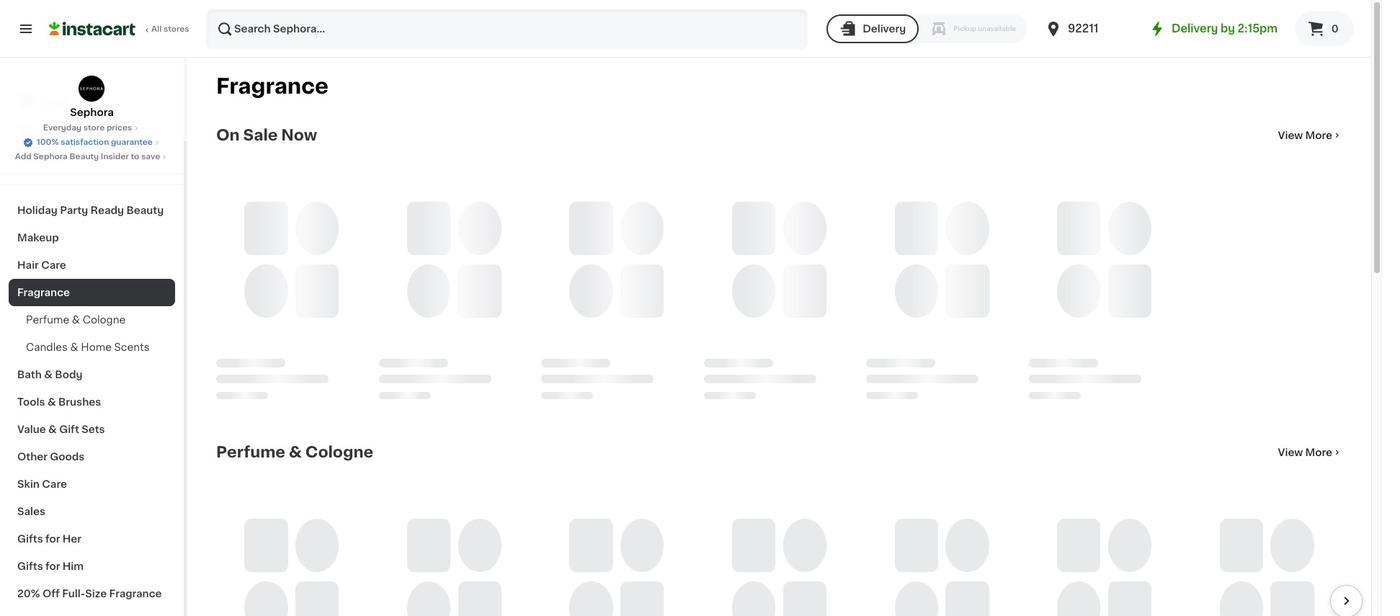 Task type: locate. For each thing, give the bounding box(es) containing it.
1 horizontal spatial delivery
[[1172, 23, 1218, 34]]

instacart logo image
[[49, 20, 135, 37]]

candles & home scents
[[26, 342, 150, 352]]

perfume & cologne
[[26, 315, 126, 325], [216, 445, 373, 460]]

more for perfume & cologne
[[1306, 448, 1333, 458]]

1 vertical spatial sephora
[[33, 153, 68, 161]]

0
[[1332, 24, 1339, 34]]

0 horizontal spatial delivery
[[863, 24, 906, 34]]

perfume & cologne link for candles & home scents 'link'
[[9, 306, 175, 334]]

add sephora beauty insider to save
[[15, 153, 160, 161]]

1 vertical spatial view more
[[1278, 448, 1333, 458]]

sephora
[[70, 107, 114, 117], [33, 153, 68, 161]]

92211
[[1068, 23, 1099, 34]]

view more for on sale now
[[1278, 130, 1333, 141]]

view for perfume & cologne
[[1278, 448, 1303, 458]]

2 view more from the top
[[1278, 448, 1333, 458]]

candles
[[26, 342, 68, 352]]

1 vertical spatial for
[[45, 561, 60, 571]]

fragrance up on sale now
[[216, 76, 329, 97]]

bath & body
[[17, 370, 82, 380]]

view more link
[[1278, 128, 1343, 143], [1278, 445, 1343, 460]]

care
[[41, 260, 66, 270], [42, 479, 67, 489]]

2 gifts from the top
[[17, 561, 43, 571]]

& inside 'link'
[[70, 342, 78, 352]]

beauty
[[70, 153, 99, 161], [126, 205, 164, 215]]

1 vertical spatial view
[[1278, 448, 1303, 458]]

0 vertical spatial perfume & cologne
[[26, 315, 126, 325]]

fragrance
[[216, 76, 329, 97], [17, 288, 70, 298], [109, 589, 162, 599]]

holiday party ready beauty link
[[9, 197, 175, 224]]

shop
[[40, 97, 67, 107]]

view for on sale now
[[1278, 130, 1303, 141]]

value & gift sets
[[17, 424, 105, 435]]

everyday store prices
[[43, 124, 132, 132]]

again
[[73, 125, 101, 135]]

0 vertical spatial perfume & cologne link
[[9, 306, 175, 334]]

0 vertical spatial cologne
[[83, 315, 126, 325]]

sephora down the 100%
[[33, 153, 68, 161]]

beauty down the 'satisfaction'
[[70, 153, 99, 161]]

1 horizontal spatial perfume
[[216, 445, 285, 460]]

2 for from the top
[[45, 561, 60, 571]]

100%
[[37, 138, 59, 146]]

fragrance right size
[[109, 589, 162, 599]]

sephora up store at the left
[[70, 107, 114, 117]]

2 more from the top
[[1306, 448, 1333, 458]]

delivery inside button
[[863, 24, 906, 34]]

buy it again
[[40, 125, 101, 135]]

2 vertical spatial fragrance
[[109, 589, 162, 599]]

service type group
[[827, 14, 1028, 43]]

care right skin
[[42, 479, 67, 489]]

view
[[1278, 130, 1303, 141], [1278, 448, 1303, 458]]

&
[[72, 315, 80, 325], [70, 342, 78, 352], [44, 370, 53, 380], [47, 397, 56, 407], [48, 424, 57, 435], [289, 445, 302, 460]]

on
[[216, 128, 240, 143]]

2 horizontal spatial fragrance
[[216, 76, 329, 97]]

1 view from the top
[[1278, 130, 1303, 141]]

1 horizontal spatial perfume & cologne
[[216, 445, 373, 460]]

1 horizontal spatial fragrance
[[109, 589, 162, 599]]

100% satisfaction guarantee
[[37, 138, 153, 146]]

1 horizontal spatial perfume & cologne link
[[216, 444, 373, 461]]

gifts for her link
[[9, 525, 175, 553]]

perfume & cologne link
[[9, 306, 175, 334], [216, 444, 373, 461]]

view more link for now
[[1278, 128, 1343, 143]]

1 vertical spatial care
[[42, 479, 67, 489]]

more
[[1306, 130, 1333, 141], [1306, 448, 1333, 458]]

other goods link
[[9, 443, 175, 471]]

brushes
[[58, 397, 101, 407]]

1 view more link from the top
[[1278, 128, 1343, 143]]

skin care link
[[9, 471, 175, 498]]

0 horizontal spatial perfume & cologne link
[[9, 306, 175, 334]]

home
[[81, 342, 112, 352]]

& for tools & brushes link at the left bottom
[[47, 397, 56, 407]]

& for candles & home scents 'link'
[[70, 342, 78, 352]]

everyday
[[43, 124, 82, 132]]

0 vertical spatial for
[[45, 534, 60, 544]]

all stores link
[[49, 9, 190, 49]]

view more link for cologne
[[1278, 445, 1343, 460]]

20% off full-size fragrance link
[[9, 580, 175, 608]]

1 vertical spatial view more link
[[1278, 445, 1343, 460]]

care for hair care
[[41, 260, 66, 270]]

sets
[[82, 424, 105, 435]]

guarantee
[[111, 138, 153, 146]]

by
[[1221, 23, 1235, 34]]

& for bath & body link
[[44, 370, 53, 380]]

for
[[45, 534, 60, 544], [45, 561, 60, 571]]

1 vertical spatial gifts
[[17, 561, 43, 571]]

tools & brushes
[[17, 397, 101, 407]]

1 more from the top
[[1306, 130, 1333, 141]]

for left him
[[45, 561, 60, 571]]

care inside "link"
[[42, 479, 67, 489]]

0 vertical spatial more
[[1306, 130, 1333, 141]]

2 view from the top
[[1278, 448, 1303, 458]]

1 horizontal spatial beauty
[[126, 205, 164, 215]]

1 vertical spatial more
[[1306, 448, 1333, 458]]

1 gifts from the top
[[17, 534, 43, 544]]

0 horizontal spatial beauty
[[70, 153, 99, 161]]

stores
[[164, 25, 189, 33]]

care for skin care
[[42, 479, 67, 489]]

delivery for delivery by 2:15pm
[[1172, 23, 1218, 34]]

gifts
[[17, 534, 43, 544], [17, 561, 43, 571]]

None search field
[[206, 9, 808, 49]]

perfume
[[26, 315, 69, 325], [216, 445, 285, 460]]

0 vertical spatial view more
[[1278, 130, 1333, 141]]

view more
[[1278, 130, 1333, 141], [1278, 448, 1333, 458]]

2 view more link from the top
[[1278, 445, 1343, 460]]

0 vertical spatial gifts
[[17, 534, 43, 544]]

care right "hair"
[[41, 260, 66, 270]]

fragrance down hair care on the left of page
[[17, 288, 70, 298]]

other
[[17, 452, 47, 462]]

delivery by 2:15pm
[[1172, 23, 1278, 34]]

1 vertical spatial fragrance
[[17, 288, 70, 298]]

1 view more from the top
[[1278, 130, 1333, 141]]

beauty right ready
[[126, 205, 164, 215]]

all stores
[[151, 25, 189, 33]]

gifts up the 20%
[[17, 561, 43, 571]]

1 for from the top
[[45, 534, 60, 544]]

0 vertical spatial perfume
[[26, 315, 69, 325]]

1 vertical spatial perfume & cologne link
[[216, 444, 373, 461]]

party
[[60, 205, 88, 215]]

other goods
[[17, 452, 85, 462]]

0 vertical spatial sephora
[[70, 107, 114, 117]]

1 vertical spatial perfume
[[216, 445, 285, 460]]

2:15pm
[[1238, 23, 1278, 34]]

0 vertical spatial view more link
[[1278, 128, 1343, 143]]

1 horizontal spatial cologne
[[305, 445, 373, 460]]

value & gift sets link
[[9, 416, 175, 443]]

for left her
[[45, 534, 60, 544]]

scents
[[114, 342, 150, 352]]

0 vertical spatial care
[[41, 260, 66, 270]]

gifts down sales
[[17, 534, 43, 544]]

delivery
[[1172, 23, 1218, 34], [863, 24, 906, 34]]

0 vertical spatial view
[[1278, 130, 1303, 141]]



Task type: vqa. For each thing, say whether or not it's contained in the screenshot.
79 for 1
no



Task type: describe. For each thing, give the bounding box(es) containing it.
goods
[[50, 452, 85, 462]]

delivery for delivery
[[863, 24, 906, 34]]

bath & body link
[[9, 361, 175, 388]]

lists
[[40, 154, 65, 164]]

sephora logo image
[[78, 75, 106, 102]]

gifts for gifts for him
[[17, 561, 43, 571]]

0 horizontal spatial perfume & cologne
[[26, 315, 126, 325]]

shop link
[[9, 87, 175, 116]]

for for her
[[45, 534, 60, 544]]

add
[[15, 153, 31, 161]]

makeup
[[17, 233, 59, 243]]

makeup link
[[9, 224, 175, 252]]

for for him
[[45, 561, 60, 571]]

her
[[63, 534, 81, 544]]

now
[[281, 128, 317, 143]]

20%
[[17, 589, 40, 599]]

0 horizontal spatial sephora
[[33, 153, 68, 161]]

prices
[[107, 124, 132, 132]]

100% satisfaction guarantee button
[[22, 134, 161, 148]]

sales
[[17, 507, 45, 517]]

insider
[[101, 153, 129, 161]]

more for on sale now
[[1306, 130, 1333, 141]]

gifts for gifts for her
[[17, 534, 43, 544]]

Search field
[[208, 10, 807, 48]]

skin
[[17, 479, 40, 489]]

body
[[55, 370, 82, 380]]

save
[[141, 153, 160, 161]]

0 button
[[1295, 12, 1354, 46]]

holiday party ready beauty
[[17, 205, 164, 215]]

& for value & gift sets link
[[48, 424, 57, 435]]

value
[[17, 424, 46, 435]]

hair care
[[17, 260, 66, 270]]

store
[[83, 124, 105, 132]]

on sale now
[[216, 128, 317, 143]]

1 vertical spatial cologne
[[305, 445, 373, 460]]

lists link
[[9, 145, 175, 174]]

holiday
[[17, 205, 57, 215]]

fragrance link
[[9, 279, 175, 306]]

buy
[[40, 125, 61, 135]]

sephora link
[[70, 75, 114, 120]]

tools & brushes link
[[9, 388, 175, 416]]

on sale now link
[[216, 127, 317, 144]]

delivery by 2:15pm link
[[1149, 20, 1278, 37]]

1 vertical spatial beauty
[[126, 205, 164, 215]]

20% off full-size fragrance
[[17, 589, 162, 599]]

gifts for her
[[17, 534, 81, 544]]

ready
[[91, 205, 124, 215]]

satisfaction
[[61, 138, 109, 146]]

sale
[[243, 128, 278, 143]]

add sephora beauty insider to save link
[[15, 151, 169, 163]]

him
[[63, 561, 84, 571]]

full-
[[62, 589, 85, 599]]

bath
[[17, 370, 42, 380]]

hair
[[17, 260, 39, 270]]

0 horizontal spatial perfume
[[26, 315, 69, 325]]

view more for perfume & cologne
[[1278, 448, 1333, 458]]

0 vertical spatial fragrance
[[216, 76, 329, 97]]

buy it again link
[[9, 116, 175, 145]]

size
[[85, 589, 107, 599]]

1 vertical spatial perfume & cologne
[[216, 445, 373, 460]]

item carousel region
[[196, 479, 1363, 616]]

sales link
[[9, 498, 175, 525]]

candles & home scents link
[[9, 334, 175, 361]]

gifts for him link
[[9, 553, 175, 580]]

all
[[151, 25, 162, 33]]

1 horizontal spatial sephora
[[70, 107, 114, 117]]

to
[[131, 153, 139, 161]]

0 vertical spatial beauty
[[70, 153, 99, 161]]

gifts for him
[[17, 561, 84, 571]]

it
[[63, 125, 70, 135]]

0 horizontal spatial cologne
[[83, 315, 126, 325]]

skin care
[[17, 479, 67, 489]]

hair care link
[[9, 252, 175, 279]]

92211 button
[[1045, 9, 1131, 49]]

tools
[[17, 397, 45, 407]]

delivery button
[[827, 14, 919, 43]]

0 horizontal spatial fragrance
[[17, 288, 70, 298]]

off
[[42, 589, 60, 599]]

perfume & cologne link for view more 'link' related to cologne
[[216, 444, 373, 461]]

everyday store prices link
[[43, 123, 141, 134]]

gift
[[59, 424, 79, 435]]



